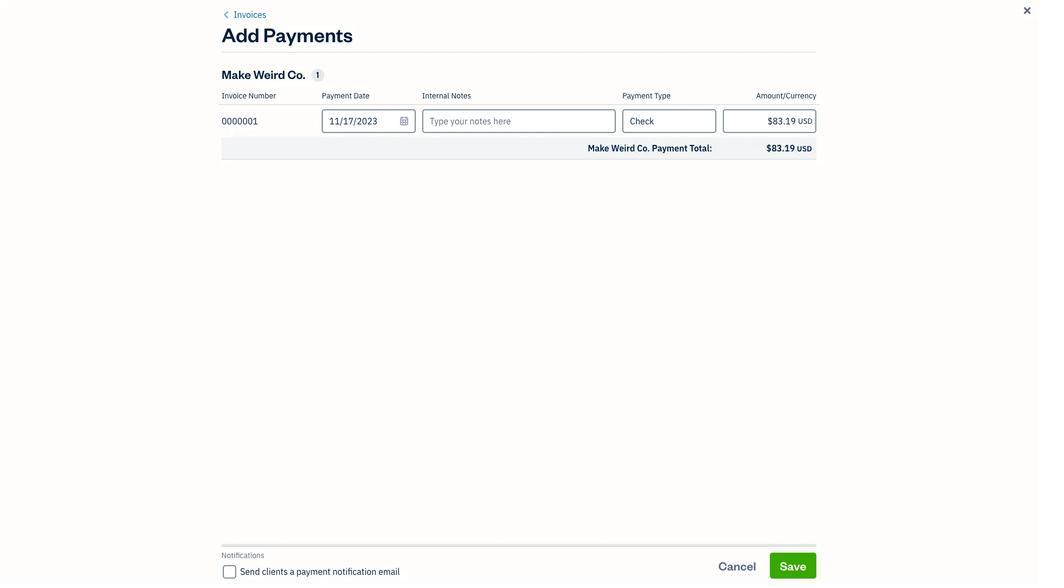 Task type: locate. For each thing, give the bounding box(es) containing it.
1
[[316, 70, 319, 80]]

0 vertical spatial usd
[[798, 116, 813, 126]]

co. down payment type text box
[[637, 143, 650, 154]]

email
[[379, 566, 400, 577]]

payment left date
[[322, 91, 352, 101]]

make down notes
[[451, 111, 491, 132]]

1 horizontal spatial make weird co.
[[321, 540, 381, 551]]

0 horizontal spatial invoice
[[222, 91, 247, 101]]

1 vertical spatial invoice
[[222, 91, 247, 101]]

invoices up add at the top left of the page
[[234, 9, 267, 20]]

notification
[[333, 566, 377, 577]]

send
[[241, 566, 260, 577]]

0 vertical spatial invoices
[[234, 9, 267, 20]]

co. left 1
[[288, 67, 306, 82]]

1 vertical spatial weird
[[611, 143, 635, 154]]

weird up notification
[[344, 540, 367, 551]]

invoice like a pro image
[[373, 141, 411, 179]]

1 horizontal spatial co.
[[369, 540, 381, 551]]

1 vertical spatial invoices
[[290, 41, 364, 66]]

invoice number
[[222, 91, 276, 101]]

0 horizontal spatial invoices
[[234, 9, 267, 20]]

1 vertical spatial usd
[[797, 144, 812, 154]]

internal notes
[[422, 91, 471, 101]]

a
[[290, 566, 295, 577]]

2 horizontal spatial invoice
[[819, 46, 858, 61]]

co. up 'email'
[[369, 540, 381, 551]]

invoices inside "button"
[[234, 9, 267, 20]]

2 vertical spatial weird
[[344, 540, 367, 551]]

weird down payable
[[611, 143, 635, 154]]

make
[[222, 67, 251, 82], [451, 111, 491, 132], [588, 143, 609, 154], [321, 540, 342, 551]]

the
[[494, 111, 517, 132]]

cancel button
[[709, 553, 766, 578]]

co.
[[288, 67, 306, 82], [637, 143, 650, 154], [369, 540, 381, 551]]

save
[[780, 558, 807, 573]]

make weird co.
[[222, 67, 306, 82], [321, 540, 381, 551]]

invoice down payment type
[[619, 111, 671, 132]]

make down payable
[[588, 143, 609, 154]]

Date in MM/DD/YYYY format text field
[[322, 109, 416, 133]]

usd inside '$83.19 usd'
[[797, 144, 812, 154]]

1 horizontal spatial invoice
[[619, 111, 671, 132]]

make weird co. up number
[[222, 67, 306, 82]]

weird up number
[[253, 67, 285, 82]]

1 vertical spatial co.
[[637, 143, 650, 154]]

0 horizontal spatial co.
[[288, 67, 306, 82]]

0 horizontal spatial make weird co.
[[222, 67, 306, 82]]

new invoice link
[[784, 41, 868, 67]]

0 vertical spatial make weird co.
[[222, 67, 306, 82]]

weird
[[253, 67, 285, 82], [611, 143, 635, 154], [344, 540, 367, 551]]

make weird co. up notification
[[321, 540, 381, 551]]

Payment Type text field
[[624, 110, 715, 132]]

usd
[[798, 116, 813, 126], [797, 144, 812, 154]]

1 horizontal spatial weird
[[344, 540, 367, 551]]

0 vertical spatial weird
[[253, 67, 285, 82]]

2 hours work link
[[423, 534, 655, 566]]

payment for payment type
[[623, 91, 653, 101]]

0000001
[[222, 116, 258, 127]]

invoice
[[819, 46, 858, 61], [222, 91, 247, 101], [619, 111, 671, 132]]

usd right $83.19
[[797, 144, 812, 154]]

invoice right new in the right top of the page
[[819, 46, 858, 61]]

payment
[[297, 566, 331, 577]]

0 vertical spatial invoice
[[819, 46, 858, 61]]

Type your notes here text field
[[422, 109, 616, 133]]

payment
[[322, 91, 352, 101], [623, 91, 653, 101], [652, 143, 688, 154]]

2 vertical spatial co.
[[369, 540, 381, 551]]

usd up '$83.19 usd'
[[798, 116, 813, 126]]

date
[[354, 91, 370, 101]]

cancel
[[719, 558, 757, 573]]

add
[[222, 22, 260, 47]]

1 horizontal spatial invoices
[[290, 41, 364, 66]]

invoice up 0000001
[[222, 91, 247, 101]]

2
[[436, 540, 442, 551]]

invoices up 1
[[290, 41, 364, 66]]

payment left type
[[623, 91, 653, 101]]

$83.19 usd
[[767, 143, 812, 154]]

invoices
[[234, 9, 267, 20], [290, 41, 364, 66]]

new invoice
[[793, 46, 858, 61]]

0 horizontal spatial weird
[[253, 67, 285, 82]]



Task type: vqa. For each thing, say whether or not it's contained in the screenshot.
the bottommost USD
yes



Task type: describe. For each thing, give the bounding box(es) containing it.
invoices button
[[222, 8, 267, 21]]

2 horizontal spatial weird
[[611, 143, 635, 154]]

send clients a payment notification email
[[241, 566, 400, 577]]

make weird co. link
[[317, 534, 423, 566]]

make up send clients a payment notification email
[[321, 540, 342, 551]]

make the most payable invoice ever
[[451, 111, 706, 132]]

2 vertical spatial invoice
[[619, 111, 671, 132]]

0 vertical spatial co.
[[288, 67, 306, 82]]

accept credit cards image
[[560, 141, 598, 179]]

invoice inside 'new invoice' "link"
[[819, 46, 858, 61]]

work
[[468, 540, 487, 551]]

number
[[249, 91, 276, 101]]

add payments
[[222, 22, 353, 47]]

amount/currency
[[756, 91, 817, 101]]

clients
[[262, 566, 288, 577]]

Amount (USD) text field
[[723, 109, 817, 133]]

new
[[793, 46, 817, 61]]

payments
[[263, 22, 353, 47]]

1 vertical spatial make weird co.
[[321, 540, 381, 551]]

make weird co. payment total:
[[588, 143, 713, 154]]

main element
[[0, 0, 119, 584]]

notifications
[[222, 551, 265, 560]]

total:
[[690, 143, 713, 154]]

hours
[[444, 540, 466, 551]]

payable
[[559, 111, 616, 132]]

save button
[[771, 553, 817, 578]]

internal
[[422, 91, 450, 101]]

payment date
[[322, 91, 370, 101]]

notes
[[451, 91, 471, 101]]

make up invoice number
[[222, 67, 251, 82]]

11/27/2023
[[659, 540, 707, 551]]

chevronleft image
[[222, 8, 232, 21]]

payment down payment type text box
[[652, 143, 688, 154]]

2 horizontal spatial co.
[[637, 143, 650, 154]]

close image
[[1022, 4, 1033, 17]]

$83.19
[[767, 143, 795, 154]]

most
[[520, 111, 556, 132]]

payment for payment date
[[322, 91, 352, 101]]

ever
[[674, 111, 706, 132]]

2 hours work
[[436, 540, 487, 551]]

11/27/2023 link
[[655, 534, 761, 566]]

send payment reminders image
[[746, 141, 784, 179]]

payment type
[[623, 91, 671, 101]]

type
[[655, 91, 671, 101]]



